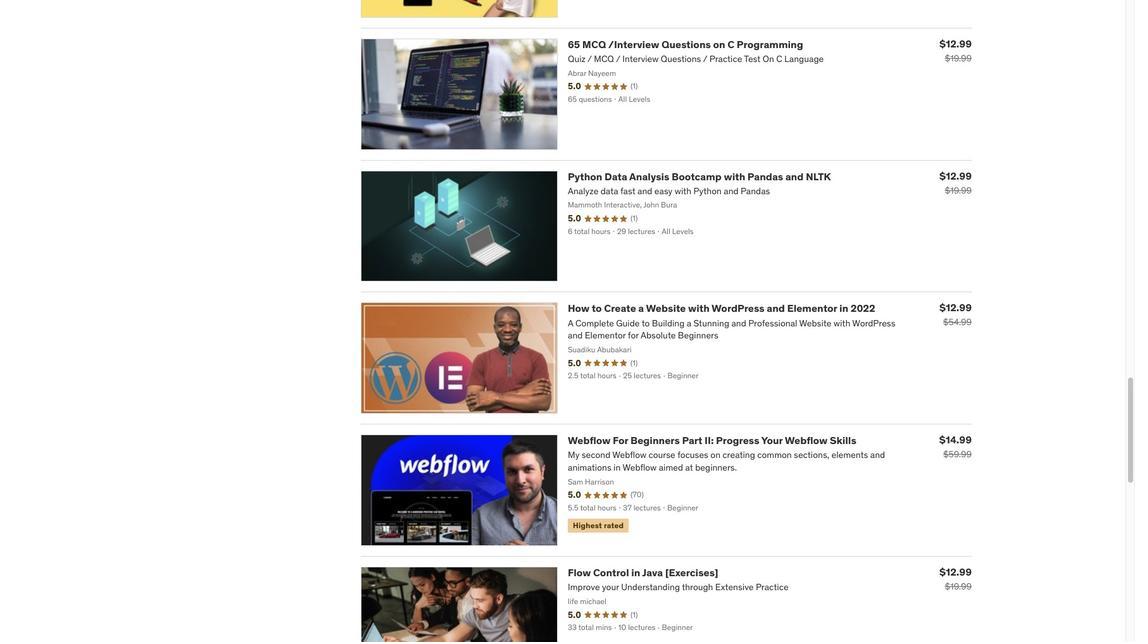 Task type: describe. For each thing, give the bounding box(es) containing it.
how to create a website with wordpress and elementor in 2022
[[568, 302, 876, 315]]

questions
[[662, 38, 711, 51]]

4 $12.99 from the top
[[940, 566, 972, 579]]

progress
[[716, 435, 760, 447]]

skills
[[830, 435, 857, 447]]

0 horizontal spatial and
[[767, 302, 785, 315]]

for
[[613, 435, 628, 447]]

2 webflow from the left
[[785, 435, 828, 447]]

$14.99 $59.99
[[940, 434, 972, 460]]

$12.99 for wordpress
[[940, 302, 972, 314]]

elementor
[[787, 302, 837, 315]]

$19.99 for and
[[945, 185, 972, 196]]

part
[[682, 435, 703, 447]]

on
[[713, 38, 725, 51]]

programming
[[737, 38, 803, 51]]

$14.99
[[940, 434, 972, 447]]

$12.99 $19.99 for and
[[940, 169, 972, 196]]

control
[[593, 567, 629, 579]]

bootcamp
[[672, 170, 722, 183]]

flow control in java [exercises]
[[568, 567, 719, 579]]

website
[[646, 302, 686, 315]]

data
[[605, 170, 627, 183]]

$19.99 for programming
[[945, 52, 972, 64]]

your
[[761, 435, 783, 447]]

[exercises]
[[665, 567, 719, 579]]

3 $19.99 from the top
[[945, 581, 972, 593]]

$54.99
[[943, 317, 972, 328]]

java
[[642, 567, 663, 579]]

c
[[728, 38, 735, 51]]



Task type: locate. For each thing, give the bounding box(es) containing it.
a
[[639, 302, 644, 315]]

1 horizontal spatial and
[[786, 170, 804, 183]]

$12.99 for programming
[[940, 37, 972, 50]]

1 vertical spatial with
[[688, 302, 710, 315]]

and left the elementor
[[767, 302, 785, 315]]

python data analysis bootcamp with pandas and nltk
[[568, 170, 831, 183]]

$59.99
[[943, 449, 972, 460]]

webflow
[[568, 435, 611, 447], [785, 435, 828, 447]]

python
[[568, 170, 603, 183]]

webflow left for
[[568, 435, 611, 447]]

$12.99 $54.99
[[940, 302, 972, 328]]

how
[[568, 302, 590, 315]]

with
[[724, 170, 745, 183], [688, 302, 710, 315]]

65 mcq /interview questions on c programming link
[[568, 38, 803, 51]]

and left nltk
[[786, 170, 804, 183]]

0 vertical spatial $19.99
[[945, 52, 972, 64]]

1 horizontal spatial with
[[724, 170, 745, 183]]

2 $12.99 from the top
[[940, 169, 972, 182]]

$12.99
[[940, 37, 972, 50], [940, 169, 972, 182], [940, 302, 972, 314], [940, 566, 972, 579]]

/interview
[[608, 38, 659, 51]]

2 vertical spatial $12.99 $19.99
[[940, 566, 972, 593]]

1 vertical spatial and
[[767, 302, 785, 315]]

1 vertical spatial $19.99
[[945, 185, 972, 196]]

1 $12.99 $19.99 from the top
[[940, 37, 972, 64]]

3 $12.99 from the top
[[940, 302, 972, 314]]

0 horizontal spatial webflow
[[568, 435, 611, 447]]

$12.99 $19.99 for programming
[[940, 37, 972, 64]]

create
[[604, 302, 636, 315]]

2 $12.99 $19.99 from the top
[[940, 169, 972, 196]]

0 horizontal spatial with
[[688, 302, 710, 315]]

1 horizontal spatial in
[[840, 302, 849, 315]]

nltk
[[806, 170, 831, 183]]

1 $12.99 from the top
[[940, 37, 972, 50]]

in
[[840, 302, 849, 315], [631, 567, 640, 579]]

$12.99 for and
[[940, 169, 972, 182]]

in left java
[[631, 567, 640, 579]]

pandas
[[748, 170, 783, 183]]

0 horizontal spatial in
[[631, 567, 640, 579]]

ii:
[[705, 435, 714, 447]]

1 vertical spatial $12.99 $19.99
[[940, 169, 972, 196]]

to
[[592, 302, 602, 315]]

python data analysis bootcamp with pandas and nltk link
[[568, 170, 831, 183]]

$12.99 $19.99
[[940, 37, 972, 64], [940, 169, 972, 196], [940, 566, 972, 593]]

1 $19.99 from the top
[[945, 52, 972, 64]]

webflow for beginners part ii: progress your webflow skills link
[[568, 435, 857, 447]]

wordpress
[[712, 302, 765, 315]]

how to create a website with wordpress and elementor in 2022 link
[[568, 302, 876, 315]]

webflow for beginners part ii: progress your webflow skills
[[568, 435, 857, 447]]

in left the 2022
[[840, 302, 849, 315]]

1 vertical spatial in
[[631, 567, 640, 579]]

65
[[568, 38, 580, 51]]

0 vertical spatial in
[[840, 302, 849, 315]]

0 vertical spatial and
[[786, 170, 804, 183]]

flow
[[568, 567, 591, 579]]

2 $19.99 from the top
[[945, 185, 972, 196]]

beginners
[[631, 435, 680, 447]]

1 webflow from the left
[[568, 435, 611, 447]]

1 horizontal spatial webflow
[[785, 435, 828, 447]]

3 $12.99 $19.99 from the top
[[940, 566, 972, 593]]

analysis
[[629, 170, 670, 183]]

0 vertical spatial with
[[724, 170, 745, 183]]

65 mcq /interview questions on c programming
[[568, 38, 803, 51]]

mcq
[[582, 38, 606, 51]]

0 vertical spatial $12.99 $19.99
[[940, 37, 972, 64]]

2022
[[851, 302, 876, 315]]

with left pandas
[[724, 170, 745, 183]]

webflow right "your"
[[785, 435, 828, 447]]

with right website
[[688, 302, 710, 315]]

$19.99
[[945, 52, 972, 64], [945, 185, 972, 196], [945, 581, 972, 593]]

and
[[786, 170, 804, 183], [767, 302, 785, 315]]

2 vertical spatial $19.99
[[945, 581, 972, 593]]

flow control in java [exercises] link
[[568, 567, 719, 579]]



Task type: vqa. For each thing, say whether or not it's contained in the screenshot.
Python Data Analysis Bootcamp With Pandas And Nltk
yes



